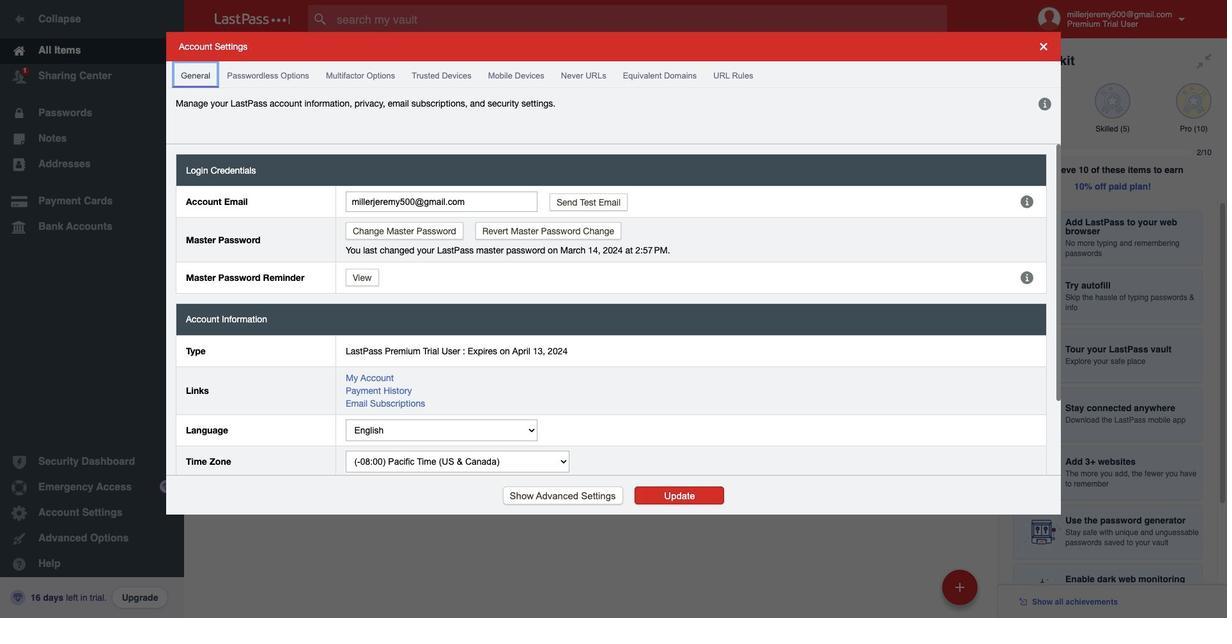 Task type: locate. For each thing, give the bounding box(es) containing it.
vault options navigation
[[184, 38, 998, 77]]

new item image
[[956, 583, 965, 592]]

search my vault text field
[[308, 5, 972, 33]]

lastpass image
[[215, 13, 290, 25]]



Task type: vqa. For each thing, say whether or not it's contained in the screenshot.
LastPass Image
yes



Task type: describe. For each thing, give the bounding box(es) containing it.
main navigation navigation
[[0, 0, 184, 619]]

Search search field
[[308, 5, 972, 33]]

new item navigation
[[938, 566, 986, 619]]



